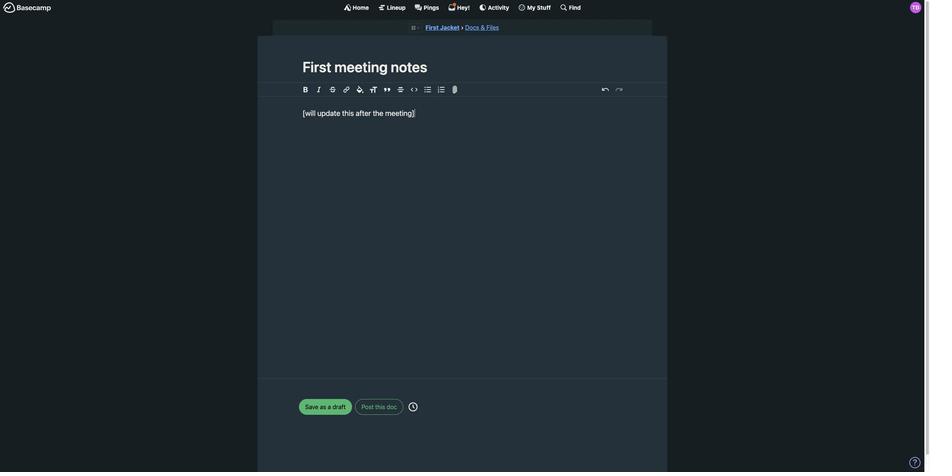 Task type: describe. For each thing, give the bounding box(es) containing it.
lineup link
[[378, 4, 406, 11]]

lineup
[[387, 4, 406, 11]]

after
[[356, 109, 371, 118]]

home
[[353, 4, 369, 11]]

pings
[[424, 4, 439, 11]]

find
[[569, 4, 581, 11]]

docs & files link
[[466, 24, 499, 31]]

doc
[[387, 404, 397, 411]]

hey!
[[457, 4, 470, 11]]

my
[[528, 4, 536, 11]]

first jacket
[[426, 24, 460, 31]]

docs
[[466, 24, 480, 31]]

› docs & files
[[461, 24, 499, 31]]

the
[[373, 109, 384, 118]]

post this doc
[[362, 404, 397, 411]]

schedule this to post later image
[[409, 403, 418, 412]]

post
[[362, 404, 374, 411]]

stuff
[[537, 4, 551, 11]]

activity
[[488, 4, 510, 11]]

activity link
[[479, 4, 510, 11]]

[will update this after the meeting]
[[303, 109, 415, 118]]

&
[[481, 24, 485, 31]]



Task type: locate. For each thing, give the bounding box(es) containing it.
tyler black image
[[911, 2, 922, 13]]

›
[[461, 24, 464, 31]]

Type your document here… text field
[[280, 97, 645, 370]]

my stuff button
[[519, 4, 551, 11]]

[will
[[303, 109, 316, 118]]

post this doc button
[[355, 399, 404, 415]]

None submit
[[299, 399, 352, 415]]

pings button
[[415, 4, 439, 11]]

home link
[[344, 4, 369, 11]]

my stuff
[[528, 4, 551, 11]]

jacket
[[440, 24, 460, 31]]

meeting]
[[386, 109, 415, 118]]

first jacket link
[[426, 24, 460, 31]]

files
[[487, 24, 499, 31]]

update
[[318, 109, 341, 118]]

main element
[[0, 0, 925, 15]]

hey! button
[[448, 3, 470, 11]]

0 horizontal spatial this
[[342, 109, 354, 118]]

1 horizontal spatial this
[[376, 404, 385, 411]]

this left after
[[342, 109, 354, 118]]

1 vertical spatial this
[[376, 404, 385, 411]]

Type a title… text field
[[303, 59, 622, 76]]

find button
[[560, 4, 581, 11]]

switch accounts image
[[3, 2, 51, 14]]

first
[[426, 24, 439, 31]]

this inside text box
[[342, 109, 354, 118]]

this inside button
[[376, 404, 385, 411]]

this left doc
[[376, 404, 385, 411]]

this
[[342, 109, 354, 118], [376, 404, 385, 411]]

0 vertical spatial this
[[342, 109, 354, 118]]



